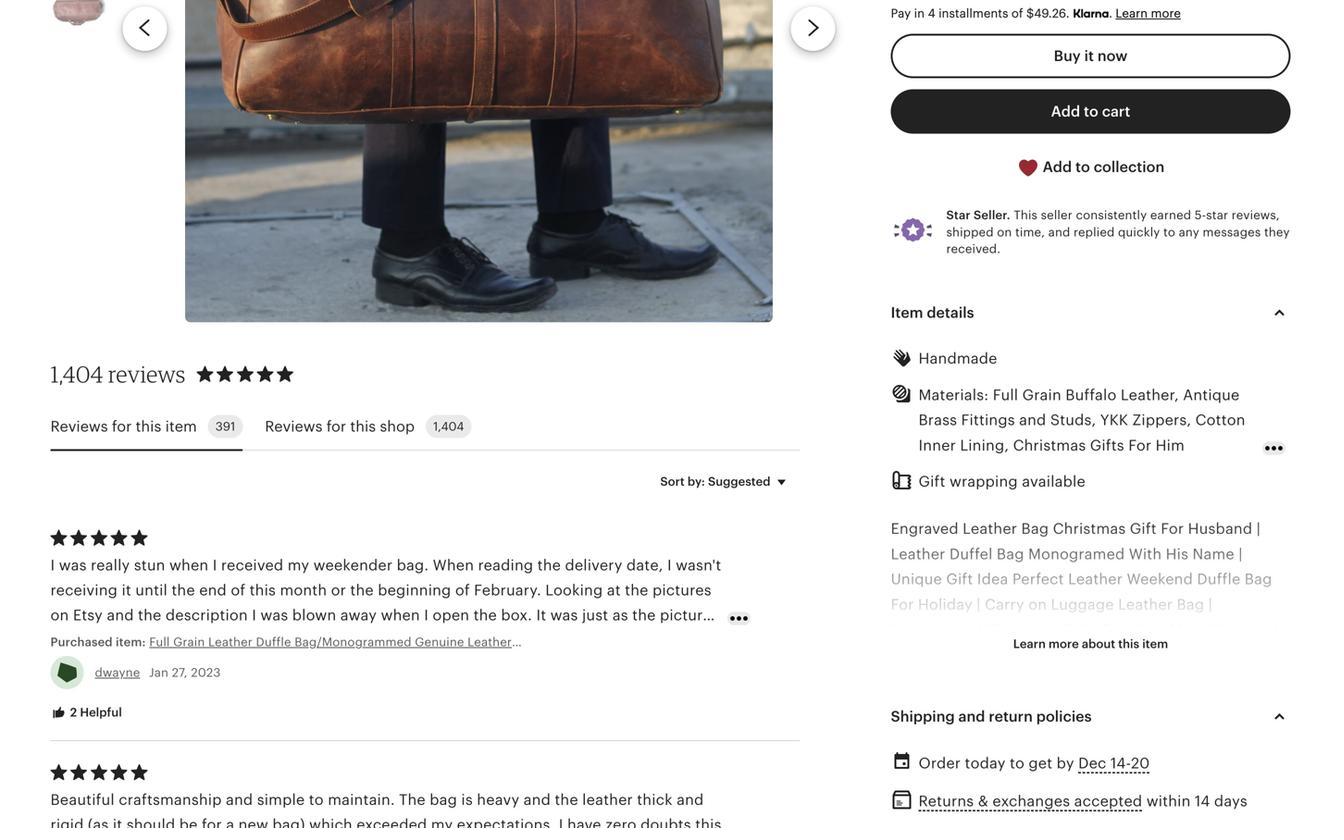 Task type: locate. For each thing, give the bounding box(es) containing it.
for down 1,404 reviews
[[112, 418, 132, 435]]

monogramed
[[1028, 546, 1125, 563]]

item left "391"
[[165, 418, 197, 435]]

and down personalised
[[891, 647, 918, 663]]

should down craftsmanship on the left of the page
[[127, 817, 175, 828]]

gifts
[[1090, 437, 1125, 454], [1063, 622, 1098, 638]]

weekender up her
[[206, 633, 285, 649]]

which
[[188, 683, 231, 700], [309, 817, 353, 828]]

0 horizontal spatial item
[[165, 418, 197, 435]]

when
[[433, 557, 474, 574], [478, 633, 519, 649]]

1 horizontal spatial reviews
[[265, 418, 323, 435]]

2 vertical spatial my
[[431, 817, 453, 828]]

2023
[[191, 666, 221, 680]]

1 vertical spatial pictures
[[334, 658, 393, 674]]

duffels
[[922, 647, 973, 663]]

earned
[[1150, 208, 1191, 222]]

on inside this seller consistently earned 5-star reviews, shipped on time, and replied quickly to any messages they received.
[[997, 225, 1012, 239]]

1 horizontal spatial or
[[1179, 823, 1194, 828]]

reviews down 1,404 reviews
[[50, 418, 108, 435]]

0 vertical spatial pictures
[[653, 582, 712, 599]]

i right what
[[406, 633, 411, 649]]

christmas
[[1013, 437, 1086, 454], [1053, 521, 1126, 537], [986, 622, 1059, 638]]

gifts inside the engraved leather bag christmas gift for husband | leather duffel bag monogramed with his name | unique gift idea perfect leather weekend duffle bag for holiday | carry on luggage leather bag | personalised christmas gifts for him | mens backpacks and duffels | earlydeals2023 | cyber2023
[[1063, 622, 1098, 638]]

and up 2
[[50, 683, 78, 700]]

to up traditional
[[1010, 755, 1025, 772]]

pocket
[[593, 658, 643, 674]]

should inside beautiful craftsmanship and simple to maintain. the bag is heavy and the leather thick and rigid (as it should be for a new bag) which exceeded my expectations. i have zero doubts thi
[[127, 817, 175, 828]]

which down 2023
[[188, 683, 231, 700]]

0 vertical spatial learn
[[1116, 7, 1148, 21]]

1 vertical spatial the
[[399, 792, 426, 809]]

1 vertical spatial have
[[567, 817, 601, 828]]

1 vertical spatial when
[[381, 607, 420, 624]]

it inside "button"
[[1084, 47, 1094, 64]]

have down "item:"
[[130, 658, 164, 674]]

0 vertical spatial when
[[433, 557, 474, 574]]

1 horizontal spatial learn
[[1116, 7, 1148, 21]]

2 reviews from the left
[[265, 418, 323, 435]]

weekender down show
[[463, 683, 543, 700]]

accepted
[[1074, 793, 1143, 810]]

i up 'end'
[[213, 557, 217, 574]]

0 vertical spatial item
[[165, 418, 197, 435]]

looking
[[545, 582, 603, 599]]

0 vertical spatial this
[[1014, 208, 1038, 222]]

more right "."
[[1151, 7, 1181, 21]]

1,404
[[50, 361, 103, 388], [433, 420, 464, 434]]

my down it
[[523, 633, 545, 649]]

2 horizontal spatial was
[[550, 607, 578, 624]]

buy it now button
[[891, 34, 1291, 78]]

1 horizontal spatial just
[[582, 607, 608, 624]]

this up time,
[[1014, 208, 1038, 222]]

0 vertical spatial christmas
[[1013, 437, 1086, 454]]

i right expectations.
[[559, 817, 563, 828]]

0 horizontal spatial leather
[[582, 792, 633, 809]]

14-
[[1111, 755, 1131, 772]]

4
[[928, 7, 935, 21]]

just down away
[[337, 633, 363, 649]]

0 vertical spatial have
[[130, 658, 164, 674]]

bag left heavy
[[430, 792, 457, 809]]

0 horizontal spatial more
[[1049, 637, 1079, 651]]

on down 'perfect'
[[1029, 596, 1047, 613]]

gifts inside materials: full grain buffalo leather, antique brass fittings and studs, ykk zippers, cotton inner lining, christmas gifts for him
[[1090, 437, 1125, 454]]

27,
[[172, 666, 188, 680]]

policies
[[1036, 708, 1092, 725]]

or up away
[[331, 582, 346, 599]]

0 horizontal spatial the
[[337, 683, 363, 700]]

0 vertical spatial or
[[331, 582, 346, 599]]

it left until
[[122, 582, 131, 599]]

0 horizontal spatial reviews
[[50, 418, 108, 435]]

0 vertical spatial 1,404
[[50, 361, 103, 388]]

bag up monogramed
[[1021, 521, 1049, 537]]

picture
[[660, 607, 712, 624]]

2 vertical spatial gift
[[946, 571, 973, 588]]

this seller consistently earned 5-star reviews, shipped on time, and replied quickly to any messages they received.
[[946, 208, 1290, 256]]

1 horizontal spatial was
[[260, 607, 288, 624]]

reviews for this item
[[50, 418, 197, 435]]

pictures up the picture
[[653, 582, 712, 599]]

0 vertical spatial which
[[188, 683, 231, 700]]

materials:
[[919, 387, 989, 403]]

of left '$49.26.'
[[1012, 7, 1023, 21]]

| right name on the right bottom of page
[[1239, 546, 1243, 563]]

1 horizontal spatial when
[[381, 607, 420, 624]]

with
[[1129, 546, 1162, 563]]

1,404 inside tab list
[[433, 420, 464, 434]]

gift up with
[[1130, 521, 1157, 537]]

1 horizontal spatial pictures
[[653, 582, 712, 599]]

1 horizontal spatial item
[[1142, 637, 1168, 651]]

my
[[288, 557, 309, 574], [523, 633, 545, 649], [431, 817, 453, 828]]

holiday
[[918, 596, 973, 613]]

carry
[[985, 596, 1024, 613]]

the inside i was really stun when i received my weekender bag. when reading the delivery date, i wasn't receiving it until the end of this month or the beginning of february.     looking at the pictures on etsy and the description i was blown away when i open the box. it was just as the picture and description.     this weekender bag is just what i needed. when my wife saw it she wanted it. i should have ordered her one.     what pictures doesn't show is the zipped pocket on both and inside the bag which is not zipped.     the price for this weekender bag is unbelievable.
[[337, 683, 363, 700]]

0 vertical spatial the
[[337, 683, 363, 700]]

bag)
[[272, 817, 305, 828]]

placed
[[891, 722, 948, 739]]

1,404 right shop
[[433, 420, 464, 434]]

1 vertical spatial item
[[1142, 637, 1168, 651]]

2 horizontal spatial of
[[1012, 7, 1023, 21]]

needed.
[[415, 633, 474, 649]]

this right about at the bottom right of the page
[[1118, 637, 1140, 651]]

bag up idea
[[997, 546, 1024, 563]]

handmade
[[1005, 798, 1081, 814]]

suggested
[[708, 475, 771, 489]]

and inside this seller consistently earned 5-star reviews, shipped on time, and replied quickly to any messages they received.
[[1048, 225, 1070, 239]]

the
[[337, 683, 363, 700], [399, 792, 426, 809]]

have left zero
[[567, 817, 601, 828]]

dwayne
[[95, 666, 140, 680]]

february.
[[474, 582, 541, 599]]

1 vertical spatial gift
[[1130, 521, 1157, 537]]

gifts down "luggage"
[[1063, 622, 1098, 638]]

personalised
[[891, 622, 982, 638]]

2 horizontal spatial my
[[523, 633, 545, 649]]

is inside combining traditional rustic elegance with rugged practicality our handmade leather duffle bag is a perfect travel bag for a stylish weekend or overnig
[[1218, 798, 1230, 814]]

the inside beautiful craftsmanship and simple to maintain. the bag is heavy and the leather thick and rigid (as it should be for a new bag) which exceeded my expectations. i have zero doubts thi
[[399, 792, 426, 809]]

bag down zipped
[[547, 683, 574, 700]]

1,404 left reviews
[[50, 361, 103, 388]]

|
[[1257, 521, 1261, 537], [1239, 546, 1243, 563], [977, 596, 981, 613], [1209, 596, 1213, 613], [1162, 622, 1166, 638], [977, 647, 981, 663], [1118, 647, 1122, 663]]

1 horizontal spatial 1,404
[[433, 420, 464, 434]]

combining
[[891, 773, 971, 789]]

1 vertical spatial him
[[1129, 622, 1158, 638]]

2 vertical spatial christmas
[[986, 622, 1059, 638]]

2 horizontal spatial gift
[[1130, 521, 1157, 537]]

1 horizontal spatial a
[[1048, 823, 1056, 828]]

christmas inside materials: full grain buffalo leather, antique brass fittings and studs, ykk zippers, cotton inner lining, christmas gifts for him
[[1013, 437, 1086, 454]]

sort by: suggested
[[660, 475, 771, 489]]

handmade
[[919, 351, 997, 367]]

name
[[1193, 546, 1235, 563]]

leather down elegance
[[1085, 798, 1136, 814]]

christmas down the studs,
[[1013, 437, 1086, 454]]

should
[[77, 658, 126, 674], [127, 817, 175, 828]]

more inside dropdown button
[[1049, 637, 1079, 651]]

1 vertical spatial 1,404
[[433, 420, 464, 434]]

i left the "open"
[[424, 607, 429, 624]]

item inside tab list
[[165, 418, 197, 435]]

0 vertical spatial him
[[1156, 437, 1185, 454]]

0 horizontal spatial which
[[188, 683, 231, 700]]

1 vertical spatial more
[[1049, 637, 1079, 651]]

1 vertical spatial when
[[478, 633, 519, 649]]

reviews
[[50, 418, 108, 435], [265, 418, 323, 435]]

this left shop
[[350, 418, 376, 435]]

1 vertical spatial should
[[127, 817, 175, 828]]

brass
[[919, 412, 957, 429]]

leather down weekend
[[1118, 596, 1173, 613]]

gifts down ykk
[[1090, 437, 1125, 454]]

tab list
[[50, 404, 800, 451]]

a left new
[[226, 817, 234, 828]]

my right exceeded
[[431, 817, 453, 828]]

on down seller.
[[997, 225, 1012, 239]]

391
[[215, 420, 235, 434]]

item left mens on the bottom right
[[1142, 637, 1168, 651]]

combining traditional rustic elegance with rugged practicality our handmade leather duffle bag is a perfect travel bag for a stylish weekend or overnig
[[891, 773, 1285, 828]]

1 reviews from the left
[[50, 418, 108, 435]]

which inside i was really stun when i received my weekender bag. when reading the delivery date, i wasn't receiving it until the end of this month or the beginning of february.     looking at the pictures on etsy and the description i was blown away when i open the box. it was just as the picture and description.     this weekender bag is just what i needed. when my wife saw it she wanted it. i should have ordered her one.     what pictures doesn't show is the zipped pocket on both and inside the bag which is not zipped.     the price for this weekender bag is unbelievable.
[[188, 683, 231, 700]]

and left "return"
[[959, 708, 985, 725]]

0 vertical spatial add
[[1051, 103, 1080, 120]]

0 vertical spatial should
[[77, 658, 126, 674]]

or down within
[[1179, 823, 1194, 828]]

1 vertical spatial this
[[173, 633, 202, 649]]

pay
[[891, 7, 911, 21]]

and inside materials: full grain buffalo leather, antique brass fittings and studs, ykk zippers, cotton inner lining, christmas gifts for him
[[1019, 412, 1046, 429]]

beautiful
[[50, 792, 115, 809]]

for right be
[[202, 817, 222, 828]]

1 horizontal spatial leather
[[1085, 798, 1136, 814]]

should down purchased item:
[[77, 658, 126, 674]]

when down 'beginning'
[[381, 607, 420, 624]]

0 vertical spatial gifts
[[1090, 437, 1125, 454]]

1 horizontal spatial this
[[1014, 208, 1038, 222]]

1 vertical spatial weekender
[[206, 633, 285, 649]]

and
[[1048, 225, 1070, 239], [1019, 412, 1046, 429], [107, 607, 134, 624], [50, 633, 78, 649], [891, 647, 918, 663], [50, 683, 78, 700], [959, 708, 985, 725], [226, 792, 253, 809], [524, 792, 551, 809], [677, 792, 704, 809]]

end
[[199, 582, 227, 599]]

pictures
[[653, 582, 712, 599], [334, 658, 393, 674]]

the
[[1014, 722, 1042, 739]]

| right husband
[[1257, 521, 1261, 537]]

christmas down carry
[[986, 622, 1059, 638]]

of
[[1012, 7, 1023, 21], [231, 582, 246, 599], [455, 582, 470, 599]]

have inside i was really stun when i received my weekender bag. when reading the delivery date, i wasn't receiving it until the end of this month or the beginning of february.     looking at the pictures on etsy and the description i was blown away when i open the box. it was just as the picture and description.     this weekender bag is just what i needed. when my wife saw it she wanted it. i should have ordered her one.     what pictures doesn't show is the zipped pocket on both and inside the bag which is not zipped.     the price for this weekender bag is unbelievable.
[[130, 658, 164, 674]]

seller.
[[974, 208, 1011, 222]]

him inside the engraved leather bag christmas gift for husband | leather duffel bag monogramed with his name | unique gift idea perfect leather weekend duffle bag for holiday | carry on luggage leather bag | personalised christmas gifts for him | mens backpacks and duffels | earlydeals2023 | cyber2023
[[1129, 622, 1158, 638]]

1 vertical spatial which
[[309, 817, 353, 828]]

1 horizontal spatial which
[[309, 817, 353, 828]]

received
[[221, 557, 284, 574]]

0 horizontal spatial weekender
[[206, 633, 285, 649]]

0 vertical spatial more
[[1151, 7, 1181, 21]]

this inside dropdown button
[[1118, 637, 1140, 651]]

and up it.
[[50, 633, 78, 649]]

1 vertical spatial gifts
[[1063, 622, 1098, 638]]

christmas up monogramed
[[1053, 521, 1126, 537]]

antique
[[1183, 387, 1240, 403]]

is right the 14
[[1218, 798, 1230, 814]]

0 horizontal spatial learn
[[1013, 637, 1046, 651]]

personalized gift for him, travel bag for men, gift for him, gift for father, gift for boyfriend, leather duffle bag, mens backpacks and duffels, leather weekend bag, fathers day gift, christmas gift for husband, valentines day gift for boyfriend image
[[185, 0, 773, 323]]

1 vertical spatial or
[[1179, 823, 1194, 828]]

details
[[927, 305, 974, 321]]

more left about at the bottom right of the page
[[1049, 637, 1079, 651]]

0 horizontal spatial or
[[331, 582, 346, 599]]

this down the doesn't
[[433, 683, 459, 700]]

1 horizontal spatial weekender
[[313, 557, 393, 574]]

and down 'seller'
[[1048, 225, 1070, 239]]

more inside the pay in 4 installments of $49.26. klarna . learn more
[[1151, 7, 1181, 21]]

leather up duffel
[[963, 521, 1017, 537]]

learn down carry
[[1013, 637, 1046, 651]]

a down rugged
[[1234, 798, 1242, 814]]

2 vertical spatial weekender
[[463, 683, 543, 700]]

cart
[[1102, 103, 1131, 120]]

travel
[[948, 823, 988, 828]]

it right (as
[[113, 817, 122, 828]]

returns & exchanges accepted button
[[919, 788, 1143, 815]]

guaranteed christmas delivery on orders placed before the 19th of dec.
[[891, 697, 1247, 739]]

him
[[1156, 437, 1185, 454], [1129, 622, 1158, 638]]

learn right "."
[[1116, 7, 1148, 21]]

1 vertical spatial learn
[[1013, 637, 1046, 651]]

1 horizontal spatial the
[[399, 792, 426, 809]]

when up 'end'
[[169, 557, 209, 574]]

1 vertical spatial just
[[337, 633, 363, 649]]

my inside beautiful craftsmanship and simple to maintain. the bag is heavy and the leather thick and rigid (as it should be for a new bag) which exceeded my expectations. i have zero doubts thi
[[431, 817, 453, 828]]

1 vertical spatial my
[[523, 633, 545, 649]]

fittings
[[961, 412, 1015, 429]]

for down the doesn't
[[409, 683, 429, 700]]

the up away
[[350, 582, 374, 599]]

should inside i was really stun when i received my weekender bag. when reading the delivery date, i wasn't receiving it until the end of this month or the beginning of february.     looking at the pictures on etsy and the description i was blown away when i open the box. it was just as the picture and description.     this weekender bag is just what i needed. when my wife saw it she wanted it. i should have ordered her one.     what pictures doesn't show is the zipped pocket on both and inside the bag which is not zipped.     the price for this weekender bag is unbelievable.
[[77, 658, 126, 674]]

leather inside combining traditional rustic elegance with rugged practicality our handmade leather duffle bag is a perfect travel bag for a stylish weekend or overnig
[[1085, 798, 1136, 814]]

for
[[1129, 437, 1152, 454], [1161, 521, 1184, 537], [891, 596, 914, 613], [1102, 622, 1125, 638]]

time,
[[1015, 225, 1045, 239]]

lining,
[[960, 437, 1009, 454]]

is left heavy
[[461, 792, 473, 809]]

practicality
[[891, 798, 972, 814]]

purchased
[[50, 635, 113, 649]]

orders
[[1187, 697, 1247, 714]]

show
[[455, 658, 492, 674]]

by
[[1057, 755, 1074, 772]]

really
[[91, 557, 130, 574]]

until
[[135, 582, 168, 599]]

this inside this seller consistently earned 5-star reviews, shipped on time, and replied quickly to any messages they received.
[[1014, 208, 1038, 222]]

0 horizontal spatial 1,404
[[50, 361, 103, 388]]

1 vertical spatial add
[[1043, 159, 1072, 175]]

0 horizontal spatial this
[[173, 633, 202, 649]]

i right the date, on the bottom
[[667, 557, 672, 574]]

learn inside the pay in 4 installments of $49.26. klarna . learn more
[[1116, 7, 1148, 21]]

0 horizontal spatial a
[[226, 817, 234, 828]]

1 horizontal spatial more
[[1151, 7, 1181, 21]]

studs,
[[1050, 412, 1096, 429]]

and up new
[[226, 792, 253, 809]]

klarna
[[1073, 7, 1109, 21]]

dec
[[1078, 755, 1107, 772]]

learn
[[1116, 7, 1148, 21], [1013, 637, 1046, 651]]

i
[[50, 557, 55, 574], [213, 557, 217, 574], [667, 557, 672, 574], [252, 607, 256, 624], [424, 607, 429, 624], [406, 633, 411, 649], [69, 658, 73, 674], [559, 817, 563, 828]]

for inside combining traditional rustic elegance with rugged practicality our handmade leather duffle bag is a perfect travel bag for a stylish weekend or overnig
[[1024, 823, 1044, 828]]

and down grain
[[1019, 412, 1046, 429]]

0 horizontal spatial have
[[130, 658, 164, 674]]

is inside beautiful craftsmanship and simple to maintain. the bag is heavy and the leather thick and rigid (as it should be for a new bag) which exceeded my expectations. i have zero doubts thi
[[461, 792, 473, 809]]

they
[[1264, 225, 1290, 239]]

the up exceeded
[[399, 792, 426, 809]]

get
[[1029, 755, 1053, 772]]

i right description
[[252, 607, 256, 624]]

when down box.
[[478, 633, 519, 649]]

perfect
[[891, 823, 943, 828]]

leather up "luggage"
[[1068, 571, 1123, 588]]

0 vertical spatial my
[[288, 557, 309, 574]]

ordered
[[168, 658, 225, 674]]

full
[[993, 387, 1018, 403]]

learn more about this item button
[[999, 628, 1182, 661]]

tab list containing reviews for this item
[[50, 404, 800, 451]]

1 horizontal spatial my
[[431, 817, 453, 828]]

buffalo
[[1066, 387, 1117, 403]]

a inside beautiful craftsmanship and simple to maintain. the bag is heavy and the leather thick and rigid (as it should be for a new bag) which exceeded my expectations. i have zero doubts thi
[[226, 817, 234, 828]]

a down handmade
[[1048, 823, 1056, 828]]

add up 'seller'
[[1043, 159, 1072, 175]]

1 horizontal spatial have
[[567, 817, 601, 828]]

add to collection
[[1039, 159, 1165, 175]]

was right it
[[550, 607, 578, 624]]

| up cyber2023
[[1162, 622, 1166, 638]]

0 horizontal spatial gift
[[919, 473, 946, 490]]

i inside beautiful craftsmanship and simple to maintain. the bag is heavy and the leather thick and rigid (as it should be for a new bag) which exceeded my expectations. i have zero doubts thi
[[559, 817, 563, 828]]

on left the etsy
[[50, 607, 69, 624]]

learn inside dropdown button
[[1013, 637, 1046, 651]]

0 horizontal spatial when
[[169, 557, 209, 574]]



Task type: vqa. For each thing, say whether or not it's contained in the screenshot.
the right This
yes



Task type: describe. For each thing, give the bounding box(es) containing it.
for left shop
[[326, 418, 346, 435]]

shipping
[[891, 708, 955, 725]]

wrapping
[[950, 473, 1018, 490]]

husband
[[1188, 521, 1253, 537]]

or inside combining traditional rustic elegance with rugged practicality our handmade leather duffle bag is a perfect travel bag for a stylish weekend or overnig
[[1179, 823, 1194, 828]]

maintain.
[[328, 792, 395, 809]]

on inside the engraved leather bag christmas gift for husband | leather duffel bag monogramed with his name | unique gift idea perfect leather weekend duffle bag for holiday | carry on luggage leather bag | personalised christmas gifts for him | mens backpacks and duffels | earlydeals2023 | cyber2023
[[1029, 596, 1047, 613]]

the up looking
[[537, 557, 561, 574]]

one.
[[257, 658, 289, 674]]

and up description.
[[107, 607, 134, 624]]

for down "luggage"
[[1102, 622, 1125, 638]]

1,404 for 1,404
[[433, 420, 464, 434]]

0 vertical spatial weekender
[[313, 557, 393, 574]]

engraved
[[891, 521, 959, 537]]

to left collection
[[1076, 159, 1090, 175]]

description.
[[82, 633, 169, 649]]

for inside i was really stun when i received my weekender bag. when reading the delivery date, i wasn't receiving it until the end of this month or the beginning of february.     looking at the pictures on etsy and the description i was blown away when i open the box. it was just as the picture and description.     this weekender bag is just what i needed. when my wife saw it she wanted it. i should have ordered her one.     what pictures doesn't show is the zipped pocket on both and inside the bag which is not zipped.     the price for this weekender bag is unbelievable.
[[409, 683, 429, 700]]

or inside i was really stun when i received my weekender bag. when reading the delivery date, i wasn't receiving it until the end of this month or the beginning of february.     looking at the pictures on etsy and the description i was blown away when i open the box. it was just as the picture and description.     this weekender bag is just what i needed. when my wife saw it she wanted it. i should have ordered her one.     what pictures doesn't show is the zipped pocket on both and inside the bag which is not zipped.     the price for this weekender bag is unbelievable.
[[331, 582, 346, 599]]

price
[[368, 683, 405, 700]]

what
[[293, 658, 330, 674]]

order today to get by dec 14-20
[[919, 755, 1150, 772]]

and up "doubts"
[[677, 792, 704, 809]]

doesn't
[[398, 658, 451, 674]]

cotton
[[1196, 412, 1246, 429]]

zipped.
[[279, 683, 333, 700]]

1 horizontal spatial when
[[478, 633, 519, 649]]

within
[[1147, 793, 1191, 810]]

rigid
[[50, 817, 84, 828]]

leather up unique
[[891, 546, 946, 563]]

dec.
[[1110, 722, 1145, 739]]

(as
[[88, 817, 109, 828]]

2
[[70, 706, 77, 720]]

add to collection button
[[891, 145, 1291, 190]]

the left 'end'
[[172, 582, 195, 599]]

reviews for reviews for this item
[[50, 418, 108, 435]]

luggage
[[1051, 596, 1114, 613]]

duffle
[[1197, 571, 1241, 588]]

for inside beautiful craftsmanship and simple to maintain. the bag is heavy and the leather thick and rigid (as it should be for a new bag) which exceeded my expectations. i have zero doubts thi
[[202, 817, 222, 828]]

the left zipped
[[512, 658, 536, 674]]

it left she on the bottom left
[[615, 633, 624, 649]]

zippers,
[[1133, 412, 1192, 429]]

add for add to collection
[[1043, 159, 1072, 175]]

add for add to cart
[[1051, 103, 1080, 120]]

ykk
[[1100, 412, 1128, 429]]

2 helpful
[[67, 706, 122, 720]]

as
[[613, 607, 628, 624]]

weekend
[[1127, 571, 1193, 588]]

unique
[[891, 571, 942, 588]]

bag up what
[[289, 633, 317, 649]]

| down 'duffle'
[[1209, 596, 1213, 613]]

open
[[433, 607, 469, 624]]

sort
[[660, 475, 685, 489]]

which inside beautiful craftsmanship and simple to maintain. the bag is heavy and the leather thick and rigid (as it should be for a new bag) which exceeded my expectations. i have zero doubts thi
[[309, 817, 353, 828]]

she
[[628, 633, 654, 649]]

i was really stun when i received my weekender bag. when reading the delivery date, i wasn't receiving it until the end of this month or the beginning of february.     looking at the pictures on etsy and the description i was blown away when i open the box. it was just as the picture and description.     this weekender bag is just what i needed. when my wife saw it she wanted it. i should have ordered her one.     what pictures doesn't show is the zipped pocket on both and inside the bag which is not zipped.     the price for this weekender bag is unbelievable.
[[50, 557, 721, 700]]

our
[[976, 798, 1001, 814]]

backpacks
[[1213, 622, 1289, 638]]

doubts
[[641, 817, 691, 828]]

is right show
[[497, 658, 508, 674]]

shipped
[[946, 225, 994, 239]]

reviews
[[108, 361, 185, 388]]

| right duffels
[[977, 647, 981, 663]]

reviews for reviews for this shop
[[265, 418, 323, 435]]

the left box.
[[474, 607, 497, 624]]

it inside beautiful craftsmanship and simple to maintain. the bag is heavy and the leather thick and rigid (as it should be for a new bag) which exceeded my expectations. i have zero doubts thi
[[113, 817, 122, 828]]

this down received
[[250, 582, 276, 599]]

| right about at the bottom right of the page
[[1118, 647, 1122, 663]]

bag down our
[[992, 823, 1020, 828]]

14
[[1195, 793, 1210, 810]]

0 vertical spatial when
[[169, 557, 209, 574]]

buy it now
[[1054, 47, 1128, 64]]

i right it.
[[69, 658, 73, 674]]

not
[[251, 683, 275, 700]]

0 horizontal spatial of
[[231, 582, 246, 599]]

star
[[946, 208, 971, 222]]

rugged
[[1203, 773, 1256, 789]]

add to cart button
[[891, 89, 1291, 134]]

0 horizontal spatial pictures
[[334, 658, 393, 674]]

.
[[1109, 7, 1113, 21]]

1 horizontal spatial of
[[455, 582, 470, 599]]

guaranteed
[[891, 697, 991, 714]]

is down blown
[[321, 633, 333, 649]]

zero
[[605, 817, 637, 828]]

by:
[[688, 475, 705, 489]]

the right at
[[625, 582, 648, 599]]

item details
[[891, 305, 974, 321]]

1 horizontal spatial gift
[[946, 571, 973, 588]]

bag right 'duffle'
[[1245, 571, 1272, 588]]

to left cart at the top of the page
[[1084, 103, 1099, 120]]

0 horizontal spatial was
[[59, 557, 87, 574]]

shop
[[380, 418, 415, 435]]

wasn't
[[676, 557, 721, 574]]

at
[[607, 582, 621, 599]]

expectations.
[[457, 817, 555, 828]]

leather inside beautiful craftsmanship and simple to maintain. the bag is heavy and the leather thick and rigid (as it should be for a new bag) which exceeded my expectations. i have zero doubts thi
[[582, 792, 633, 809]]

delivery
[[1086, 697, 1155, 714]]

simple
[[257, 792, 305, 809]]

days
[[1214, 793, 1248, 810]]

to inside this seller consistently earned 5-star reviews, shipped on time, and replied quickly to any messages they received.
[[1164, 225, 1176, 239]]

for up the 'his'
[[1161, 521, 1184, 537]]

0 vertical spatial just
[[582, 607, 608, 624]]

and up expectations.
[[524, 792, 551, 809]]

this inside i was really stun when i received my weekender bag. when reading the delivery date, i wasn't receiving it until the end of this month or the beginning of february.     looking at the pictures on etsy and the description i was blown away when i open the box. it was just as the picture and description.     this weekender bag is just what i needed. when my wife saw it she wanted it. i should have ordered her one.     what pictures doesn't show is the zipped pocket on both and inside the bag which is not zipped.     the price for this weekender bag is unbelievable.
[[173, 633, 202, 649]]

1,404 for 1,404 reviews
[[50, 361, 103, 388]]

the down dwayne jan 27, 2023
[[129, 683, 152, 700]]

personalised gifts for himfull grain leather duffle image 5 image
[[50, 0, 106, 35]]

2 horizontal spatial a
[[1234, 798, 1242, 814]]

rustic
[[1053, 773, 1094, 789]]

this down reviews
[[136, 418, 161, 435]]

heavy
[[477, 792, 520, 809]]

for down unique
[[891, 596, 914, 613]]

with
[[1168, 773, 1199, 789]]

him inside materials: full grain buffalo leather, antique brass fittings and studs, ykk zippers, cotton inner lining, christmas gifts for him
[[1156, 437, 1185, 454]]

shipping and return policies button
[[874, 695, 1307, 739]]

stun
[[134, 557, 165, 574]]

leather,
[[1121, 387, 1179, 403]]

duffel
[[950, 546, 993, 563]]

grain
[[1022, 387, 1062, 403]]

the right as
[[632, 607, 656, 624]]

the down until
[[138, 607, 161, 624]]

bag inside beautiful craftsmanship and simple to maintain. the bag is heavy and the leather thick and rigid (as it should be for a new bag) which exceeded my expectations. i have zero doubts thi
[[430, 792, 457, 809]]

| left carry
[[977, 596, 981, 613]]

1,404 reviews
[[50, 361, 185, 388]]

2 horizontal spatial weekender
[[463, 683, 543, 700]]

idea
[[977, 571, 1008, 588]]

box.
[[501, 607, 532, 624]]

dec 14-20 button
[[1078, 750, 1150, 777]]

0 horizontal spatial my
[[288, 557, 309, 574]]

i up receiving
[[50, 557, 55, 574]]

beginning
[[378, 582, 451, 599]]

bag down 27,
[[156, 683, 184, 700]]

seller
[[1041, 208, 1073, 222]]

and inside the engraved leather bag christmas gift for husband | leather duffel bag monogramed with his name | unique gift idea perfect leather weekend duffle bag for holiday | carry on luggage leather bag | personalised christmas gifts for him | mens backpacks and duffels | earlydeals2023 | cyber2023
[[891, 647, 918, 663]]

of inside the pay in 4 installments of $49.26. klarna . learn more
[[1012, 7, 1023, 21]]

item inside dropdown button
[[1142, 637, 1168, 651]]

bag down with
[[1187, 798, 1214, 814]]

and inside dropdown button
[[959, 708, 985, 725]]

star seller.
[[946, 208, 1011, 222]]

away
[[340, 607, 377, 624]]

elegance
[[1098, 773, 1164, 789]]

be
[[179, 817, 198, 828]]

is left not
[[235, 683, 247, 700]]

have inside beautiful craftsmanship and simple to maintain. the bag is heavy and the leather thick and rigid (as it should be for a new bag) which exceeded my expectations. i have zero doubts thi
[[567, 817, 601, 828]]

19th
[[1046, 722, 1082, 739]]

20
[[1131, 755, 1150, 772]]

0 vertical spatial gift
[[919, 473, 946, 490]]

0 horizontal spatial when
[[433, 557, 474, 574]]

her
[[230, 658, 253, 674]]

to inside beautiful craftsmanship and simple to maintain. the bag is heavy and the leather thick and rigid (as it should be for a new bag) which exceeded my expectations. i have zero doubts thi
[[309, 792, 324, 809]]

exceeded
[[357, 817, 427, 828]]

the inside beautiful craftsmanship and simple to maintain. the bag is heavy and the leather thick and rigid (as it should be for a new bag) which exceeded my expectations. i have zero doubts thi
[[555, 792, 578, 809]]

on up unbelievable.
[[647, 658, 665, 674]]

today
[[965, 755, 1006, 772]]

1 vertical spatial christmas
[[1053, 521, 1126, 537]]

bag up mens on the bottom right
[[1177, 596, 1204, 613]]

wife
[[549, 633, 579, 649]]

consistently
[[1076, 208, 1147, 222]]

in
[[914, 7, 925, 21]]

is down zipped
[[578, 683, 590, 700]]

0 horizontal spatial just
[[337, 633, 363, 649]]

for inside materials: full grain buffalo leather, antique brass fittings and studs, ykk zippers, cotton inner lining, christmas gifts for him
[[1129, 437, 1152, 454]]

earlydeals2023
[[985, 647, 1114, 663]]



